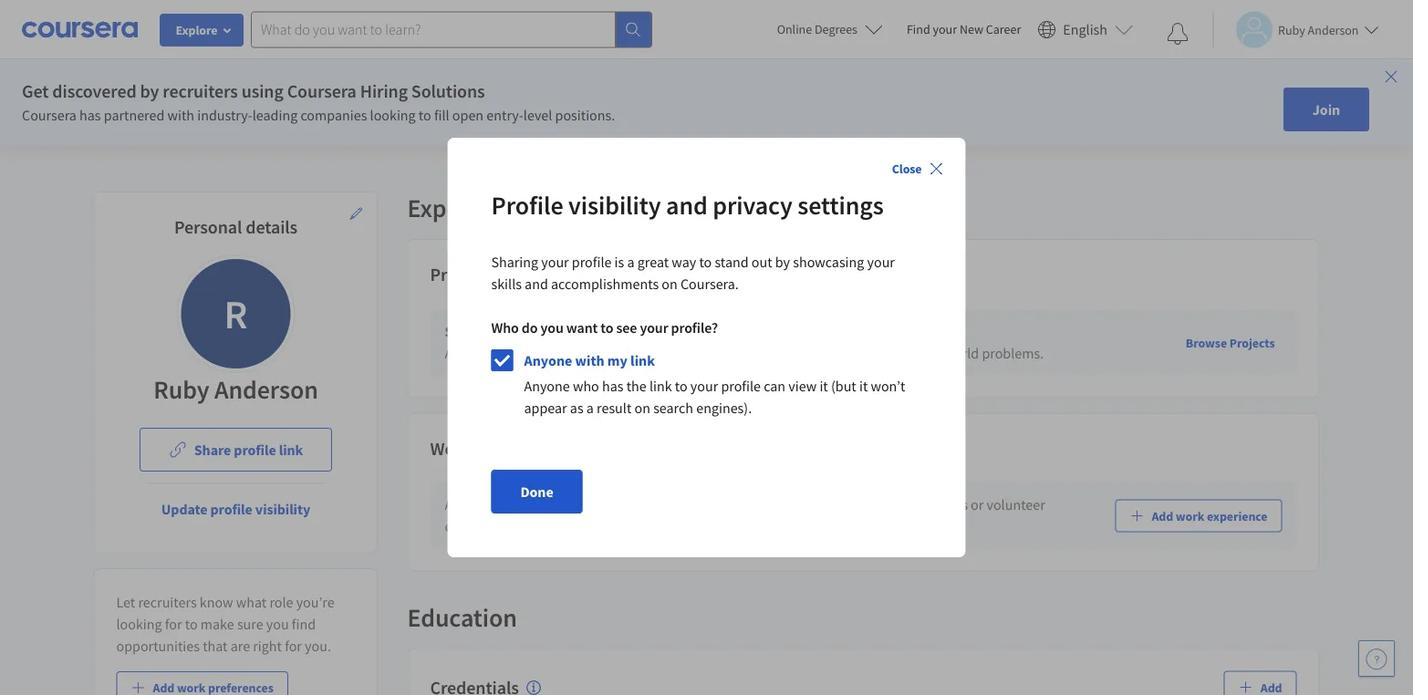Task type: locate. For each thing, give the bounding box(es) containing it.
skills down the sharing in the left of the page
[[491, 275, 522, 293]]

1 vertical spatial for
[[285, 637, 302, 655]]

projects right "browse"
[[1230, 335, 1275, 351]]

by inside the get discovered by recruiters using coursera hiring solutions coursera has partnered with industry-leading companies looking to fill open entry-level positions.
[[140, 80, 159, 103]]

link right my
[[631, 351, 655, 370]]

1 horizontal spatial can
[[848, 496, 870, 514]]

1 horizontal spatial work
[[1176, 508, 1205, 524]]

1 vertical spatial you're
[[296, 593, 335, 611]]

recruiters up demonstrate
[[595, 323, 657, 341]]

projects
[[773, 323, 824, 341], [472, 345, 521, 363]]

for down find
[[285, 637, 302, 655]]

great
[[638, 253, 669, 271]]

add inside showcase your skills to recruiters with job-relevant projects add projects here to demonstrate your technical expertise and ability to solve real-world problems.
[[445, 345, 469, 363]]

1 horizontal spatial for
[[285, 637, 302, 655]]

2 horizontal spatial experience
[[1207, 508, 1268, 524]]

share profile link
[[194, 441, 303, 459]]

close
[[892, 161, 922, 177]]

your
[[933, 21, 957, 37], [541, 253, 569, 271], [867, 253, 895, 271], [640, 318, 669, 337], [511, 323, 540, 341], [651, 345, 678, 363], [691, 377, 718, 395], [472, 496, 500, 514]]

visibility inside button
[[255, 500, 310, 518]]

you for you're
[[266, 615, 289, 633]]

what
[[236, 593, 267, 611]]

1 vertical spatial by
[[776, 253, 790, 271]]

1 horizontal spatial on
[[662, 275, 678, 293]]

0 horizontal spatial skills
[[491, 275, 522, 293]]

profile
[[491, 189, 564, 221]]

profile visibility and privacy settings dialog
[[448, 138, 966, 558]]

link down anderson
[[279, 441, 303, 459]]

1 horizontal spatial it
[[860, 377, 868, 395]]

your right the sharing in the left of the page
[[541, 253, 569, 271]]

1 vertical spatial anyone
[[524, 377, 570, 395]]

profile inside the sharing your profile is a great way to stand out by showcasing your skills and accomplishments on coursera.
[[572, 253, 612, 271]]

a right "is"
[[627, 253, 635, 271]]

0 vertical spatial link
[[631, 351, 655, 370]]

by up partnered
[[140, 80, 159, 103]]

with left industry-
[[167, 106, 194, 124]]

recruiters
[[163, 80, 238, 103], [595, 323, 657, 341], [138, 593, 197, 611]]

2 anyone from the top
[[524, 377, 570, 395]]

0 vertical spatial you
[[541, 318, 564, 337]]

to
[[419, 106, 431, 124], [699, 253, 712, 271], [601, 318, 614, 337], [579, 323, 592, 341], [554, 345, 567, 363], [866, 345, 879, 363], [675, 377, 688, 395], [185, 615, 198, 633]]

can left view
[[764, 377, 786, 395]]

1 vertical spatial a
[[587, 399, 594, 417]]

that
[[203, 637, 228, 655]]

visibility down the share profile link
[[255, 500, 310, 518]]

profile up the accomplishments
[[572, 253, 612, 271]]

0 horizontal spatial on
[[635, 399, 651, 417]]

your left past at the left of page
[[472, 496, 500, 514]]

problems.
[[982, 345, 1044, 363]]

add for add work experience
[[1152, 508, 1174, 524]]

0 horizontal spatial it
[[820, 377, 828, 395]]

you right out,
[[823, 496, 846, 514]]

let recruiters know what role you're looking for to make sure you find opportunities that are right for you.
[[116, 593, 335, 655]]

do
[[522, 318, 538, 337]]

your up here
[[511, 323, 540, 341]]

out,
[[795, 496, 820, 514]]

has down discovered at the top left
[[79, 106, 101, 124]]

link inside "anyone who has the link to your profile can view it (but it won't appear as a result on search engines)."
[[650, 377, 672, 395]]

coursera image
[[22, 15, 138, 44]]

help center image
[[1366, 648, 1388, 670]]

see
[[616, 318, 637, 337]]

1 vertical spatial projects
[[1230, 335, 1275, 351]]

solutions
[[411, 80, 485, 103]]

real-
[[917, 345, 944, 363]]

you're right the if
[[679, 496, 718, 514]]

1 horizontal spatial you're
[[679, 496, 718, 514]]

1 vertical spatial on
[[635, 399, 651, 417]]

entry-
[[487, 106, 524, 124]]

on
[[662, 275, 678, 293], [635, 399, 651, 417]]

projects up showcase
[[430, 263, 493, 286]]

1 vertical spatial looking
[[116, 615, 162, 633]]

is
[[615, 253, 624, 271]]

link right the the
[[650, 377, 672, 395]]

coursera down get
[[22, 106, 77, 124]]

1 vertical spatial projects
[[472, 345, 521, 363]]

0 horizontal spatial visibility
[[255, 500, 310, 518]]

0 horizontal spatial projects
[[430, 263, 493, 286]]

to left see
[[601, 318, 614, 337]]

profile up engines).
[[721, 377, 761, 395]]

technical
[[681, 345, 737, 363]]

profile?
[[671, 318, 718, 337]]

you inside add your past work experience here. if you're just starting out, you can add internships or volunteer experience instead.
[[823, 496, 846, 514]]

0 vertical spatial can
[[764, 377, 786, 395]]

0 vertical spatial and
[[666, 189, 708, 221]]

you for here.
[[823, 496, 846, 514]]

discovered
[[52, 80, 137, 103]]

0 horizontal spatial has
[[79, 106, 101, 124]]

visibility
[[569, 189, 661, 221], [255, 500, 310, 518]]

2 horizontal spatial and
[[799, 345, 822, 363]]

work history
[[430, 437, 529, 460]]

has inside "anyone who has the link to your profile can view it (but it won't appear as a result on search engines)."
[[602, 377, 624, 395]]

you're inside add your past work experience here. if you're just starting out, you can add internships or volunteer experience instead.
[[679, 496, 718, 514]]

level
[[524, 106, 552, 124]]

with up who
[[575, 351, 605, 370]]

0 vertical spatial anyone
[[524, 351, 573, 370]]

anyone for anyone who has the link to your profile can view it (but it won't appear as a result on search engines).
[[524, 377, 570, 395]]

1 vertical spatial skills
[[543, 323, 576, 341]]

find
[[292, 615, 316, 633]]

profile right 'update' at the left bottom of page
[[210, 500, 253, 518]]

0 vertical spatial you're
[[679, 496, 718, 514]]

using
[[242, 80, 284, 103]]

2 vertical spatial link
[[279, 441, 303, 459]]

0 vertical spatial looking
[[370, 106, 416, 124]]

1 horizontal spatial with
[[575, 351, 605, 370]]

and
[[666, 189, 708, 221], [525, 275, 548, 293], [799, 345, 822, 363]]

for up opportunities
[[165, 615, 182, 633]]

if
[[668, 496, 676, 514]]

visibility up "is"
[[569, 189, 661, 221]]

to right way
[[699, 253, 712, 271]]

0 vertical spatial a
[[627, 253, 635, 271]]

your right see
[[640, 318, 669, 337]]

on down way
[[662, 275, 678, 293]]

2 vertical spatial with
[[575, 351, 605, 370]]

0 vertical spatial projects
[[430, 263, 493, 286]]

has up result
[[602, 377, 624, 395]]

to left fill
[[419, 106, 431, 124]]

education
[[407, 602, 517, 634]]

link inside button
[[279, 441, 303, 459]]

projects down who
[[472, 345, 521, 363]]

0 horizontal spatial with
[[167, 106, 194, 124]]

1 vertical spatial visibility
[[255, 500, 310, 518]]

your down 'profile?'
[[651, 345, 678, 363]]

skills right "do"
[[543, 323, 576, 341]]

can left add
[[848, 496, 870, 514]]

0 vertical spatial recruiters
[[163, 80, 238, 103]]

link
[[631, 351, 655, 370], [650, 377, 672, 395], [279, 441, 303, 459]]

looking down let
[[116, 615, 162, 633]]

coursera up companies
[[287, 80, 357, 103]]

r
[[224, 288, 248, 339]]

1 horizontal spatial visibility
[[569, 189, 661, 221]]

0 vertical spatial with
[[167, 106, 194, 124]]

recruiters up industry-
[[163, 80, 238, 103]]

0 vertical spatial by
[[140, 80, 159, 103]]

view
[[789, 377, 817, 395]]

positions.
[[555, 106, 615, 124]]

recruiters right let
[[138, 593, 197, 611]]

looking inside the let recruiters know what role you're looking for to make sure you find opportunities that are right for you.
[[116, 615, 162, 633]]

a right 'as'
[[587, 399, 594, 417]]

0 horizontal spatial coursera
[[22, 106, 77, 124]]

a
[[627, 253, 635, 271], [587, 399, 594, 417]]

to up search
[[675, 377, 688, 395]]

you
[[541, 318, 564, 337], [823, 496, 846, 514], [266, 615, 289, 633]]

details
[[246, 216, 298, 239]]

it right "(but"
[[860, 377, 868, 395]]

1 vertical spatial with
[[660, 323, 689, 341]]

anyone down "do"
[[524, 351, 573, 370]]

2 vertical spatial and
[[799, 345, 822, 363]]

add for add your past work experience here. if you're just starting out, you can add internships or volunteer experience instead.
[[445, 496, 469, 514]]

0 horizontal spatial work
[[532, 496, 562, 514]]

and up way
[[666, 189, 708, 221]]

1 horizontal spatial projects
[[773, 323, 824, 341]]

you.
[[305, 637, 331, 655]]

1 vertical spatial coursera
[[22, 106, 77, 124]]

anyone inside "anyone who has the link to your profile can view it (but it won't appear as a result on search engines)."
[[524, 377, 570, 395]]

get discovered by recruiters using coursera hiring solutions coursera has partnered with industry-leading companies looking to fill open entry-level positions.
[[22, 80, 615, 124]]

2 vertical spatial you
[[266, 615, 289, 633]]

1 vertical spatial and
[[525, 275, 548, 293]]

0 horizontal spatial experience
[[445, 518, 511, 536]]

1 horizontal spatial projects
[[1230, 335, 1275, 351]]

1 vertical spatial can
[[848, 496, 870, 514]]

1 vertical spatial has
[[602, 377, 624, 395]]

2 vertical spatial recruiters
[[138, 593, 197, 611]]

0 vertical spatial visibility
[[569, 189, 661, 221]]

to left the make
[[185, 615, 198, 633]]

your up engines).
[[691, 377, 718, 395]]

it left "(but"
[[820, 377, 828, 395]]

0 horizontal spatial looking
[[116, 615, 162, 633]]

0 horizontal spatial can
[[764, 377, 786, 395]]

0 vertical spatial on
[[662, 275, 678, 293]]

to right here
[[554, 345, 567, 363]]

show notifications image
[[1167, 23, 1189, 45]]

engines).
[[697, 399, 752, 417]]

and up view
[[799, 345, 822, 363]]

with left job-
[[660, 323, 689, 341]]

get
[[22, 80, 49, 103]]

visibility inside dialog
[[569, 189, 661, 221]]

who
[[491, 318, 519, 337]]

experience
[[565, 496, 632, 514], [1207, 508, 1268, 524], [445, 518, 511, 536]]

1 horizontal spatial a
[[627, 253, 635, 271]]

looking down hiring at the left top of the page
[[370, 106, 416, 124]]

to inside "anyone who has the link to your profile can view it (but it won't appear as a result on search engines)."
[[675, 377, 688, 395]]

you're up find
[[296, 593, 335, 611]]

0 vertical spatial for
[[165, 615, 182, 633]]

0 vertical spatial skills
[[491, 275, 522, 293]]

add
[[445, 345, 469, 363], [445, 496, 469, 514], [1152, 508, 1174, 524]]

experience inside add work experience button
[[1207, 508, 1268, 524]]

anyone up appear
[[524, 377, 570, 395]]

add inside button
[[1152, 508, 1174, 524]]

it
[[820, 377, 828, 395], [860, 377, 868, 395]]

on inside "anyone who has the link to your profile can view it (but it won't appear as a result on search engines)."
[[635, 399, 651, 417]]

skills inside the sharing your profile is a great way to stand out by showcasing your skills and accomplishments on coursera.
[[491, 275, 522, 293]]

with inside showcase your skills to recruiters with job-relevant projects add projects here to demonstrate your technical expertise and ability to solve real-world problems.
[[660, 323, 689, 341]]

sharing your profile is a great way to stand out by showcasing your skills and accomplishments on coursera.
[[491, 253, 895, 293]]

1 horizontal spatial has
[[602, 377, 624, 395]]

you right "do"
[[541, 318, 564, 337]]

a inside "anyone who has the link to your profile can view it (but it won't appear as a result on search engines)."
[[587, 399, 594, 417]]

0 horizontal spatial you
[[266, 615, 289, 633]]

1 vertical spatial link
[[650, 377, 672, 395]]

for
[[165, 615, 182, 633], [285, 637, 302, 655]]

1 anyone from the top
[[524, 351, 573, 370]]

coursera
[[287, 80, 357, 103], [22, 106, 77, 124]]

on inside the sharing your profile is a great way to stand out by showcasing your skills and accomplishments on coursera.
[[662, 275, 678, 293]]

or
[[971, 496, 984, 514]]

update profile visibility button
[[147, 487, 325, 531]]

1 vertical spatial recruiters
[[595, 323, 657, 341]]

you down role
[[266, 615, 289, 633]]

with
[[167, 106, 194, 124], [660, 323, 689, 341], [575, 351, 605, 370]]

0 horizontal spatial by
[[140, 80, 159, 103]]

and inside the sharing your profile is a great way to stand out by showcasing your skills and accomplishments on coursera.
[[525, 275, 548, 293]]

who
[[573, 377, 599, 395]]

1 horizontal spatial by
[[776, 253, 790, 271]]

add inside add your past work experience here. if you're just starting out, you can add internships or volunteer experience instead.
[[445, 496, 469, 514]]

personal details
[[174, 216, 298, 239]]

you inside the let recruiters know what role you're looking for to make sure you find opportunities that are right for you.
[[266, 615, 289, 633]]

search
[[654, 399, 694, 417]]

0 vertical spatial coursera
[[287, 80, 357, 103]]

None search field
[[251, 11, 653, 48]]

1 horizontal spatial looking
[[370, 106, 416, 124]]

done button
[[491, 470, 583, 514]]

2 horizontal spatial with
[[660, 323, 689, 341]]

0 horizontal spatial and
[[525, 275, 548, 293]]

industry-
[[197, 106, 253, 124]]

accomplishments
[[551, 275, 659, 293]]

0 horizontal spatial a
[[587, 399, 594, 417]]

looking
[[370, 106, 416, 124], [116, 615, 162, 633]]

1 horizontal spatial you
[[541, 318, 564, 337]]

relevant
[[717, 323, 770, 341]]

0 vertical spatial has
[[79, 106, 101, 124]]

work
[[532, 496, 562, 514], [1176, 508, 1205, 524]]

by right out
[[776, 253, 790, 271]]

1 horizontal spatial skills
[[543, 323, 576, 341]]

recruiters inside showcase your skills to recruiters with job-relevant projects add projects here to demonstrate your technical expertise and ability to solve real-world problems.
[[595, 323, 657, 341]]

can inside "anyone who has the link to your profile can view it (but it won't appear as a result on search engines)."
[[764, 377, 786, 395]]

projects up expertise
[[773, 323, 824, 341]]

2 it from the left
[[860, 377, 868, 395]]

2 horizontal spatial you
[[823, 496, 846, 514]]

on down the the
[[635, 399, 651, 417]]

you're
[[679, 496, 718, 514], [296, 593, 335, 611]]

anyone for anyone with my link
[[524, 351, 573, 370]]

0 horizontal spatial you're
[[296, 593, 335, 611]]

with inside the get discovered by recruiters using coursera hiring solutions coursera has partnered with industry-leading companies looking to fill open entry-level positions.
[[167, 106, 194, 124]]

1 vertical spatial you
[[823, 496, 846, 514]]

to inside the let recruiters know what role you're looking for to make sure you find opportunities that are right for you.
[[185, 615, 198, 633]]

privacy
[[713, 189, 793, 221]]

and down the sharing in the left of the page
[[525, 275, 548, 293]]



Task type: vqa. For each thing, say whether or not it's contained in the screenshot.
"If"
yes



Task type: describe. For each thing, give the bounding box(es) containing it.
share profile link button
[[139, 428, 332, 472]]

to left solve
[[866, 345, 879, 363]]

english button
[[1031, 0, 1141, 59]]

close button
[[885, 152, 951, 185]]

the
[[627, 377, 647, 395]]

update profile visibility
[[161, 500, 310, 518]]

stand
[[715, 253, 749, 271]]

solve
[[882, 345, 914, 363]]

demonstrate
[[570, 345, 648, 363]]

ruby anderson
[[154, 374, 318, 406]]

0 horizontal spatial for
[[165, 615, 182, 633]]

new
[[960, 21, 984, 37]]

ability
[[825, 345, 863, 363]]

ruby
[[154, 374, 209, 406]]

know
[[200, 593, 233, 611]]

(but
[[831, 377, 857, 395]]

anyone with my link
[[524, 351, 655, 370]]

find
[[907, 21, 931, 37]]

won't
[[871, 377, 906, 395]]

your inside "anyone who has the link to your profile can view it (but it won't appear as a result on search engines)."
[[691, 377, 718, 395]]

starting
[[746, 496, 793, 514]]

here.
[[634, 496, 665, 514]]

0 horizontal spatial projects
[[472, 345, 521, 363]]

browse projects button
[[1179, 326, 1283, 359]]

past
[[503, 496, 529, 514]]

role
[[270, 593, 293, 611]]

instead.
[[514, 518, 563, 536]]

anyone who has the link to your profile can view it (but it won't appear as a result on search engines).
[[524, 377, 906, 417]]

work
[[430, 437, 471, 460]]

your right find
[[933, 21, 957, 37]]

browse
[[1186, 335, 1228, 351]]

join
[[1313, 100, 1341, 119]]

to up 'anyone with my link'
[[579, 323, 592, 341]]

can inside add your past work experience here. if you're just starting out, you can add internships or volunteer experience instead.
[[848, 496, 870, 514]]

find your new career link
[[898, 18, 1031, 41]]

coursera.
[[681, 275, 739, 293]]

right
[[253, 637, 282, 655]]

find your new career
[[907, 21, 1021, 37]]

showcase
[[445, 323, 508, 341]]

add your past work experience here. if you're just starting out, you can add internships or volunteer experience instead.
[[445, 496, 1046, 536]]

showcase your skills to recruiters with job-relevant projects add projects here to demonstrate your technical expertise and ability to solve real-world problems.
[[445, 323, 1044, 363]]

by inside the sharing your profile is a great way to stand out by showcasing your skills and accomplishments on coursera.
[[776, 253, 790, 271]]

internships
[[900, 496, 968, 514]]

my
[[608, 351, 628, 370]]

showcasing
[[793, 253, 865, 271]]

recruiters inside the get discovered by recruiters using coursera hiring solutions coursera has partnered with industry-leading companies looking to fill open entry-level positions.
[[163, 80, 238, 103]]

to inside the sharing your profile is a great way to stand out by showcasing your skills and accomplishments on coursera.
[[699, 253, 712, 271]]

and inside showcase your skills to recruiters with job-relevant projects add projects here to demonstrate your technical expertise and ability to solve real-world problems.
[[799, 345, 822, 363]]

edit personal details. image
[[349, 206, 364, 221]]

who do you want to see your profile?
[[491, 318, 718, 337]]

0 vertical spatial projects
[[773, 323, 824, 341]]

partnered
[[104, 106, 165, 124]]

make
[[201, 615, 234, 633]]

add
[[873, 496, 897, 514]]

with inside profile visibility and privacy settings dialog
[[575, 351, 605, 370]]

hiring
[[360, 80, 408, 103]]

you're inside the let recruiters know what role you're looking for to make sure you find opportunities that are right for you.
[[296, 593, 335, 611]]

as
[[570, 399, 584, 417]]

1 horizontal spatial and
[[666, 189, 708, 221]]

work inside add your past work experience here. if you're just starting out, you can add internships or volunteer experience instead.
[[532, 496, 562, 514]]

recruiters inside the let recruiters know what role you're looking for to make sure you find opportunities that are right for you.
[[138, 593, 197, 611]]

are
[[231, 637, 250, 655]]

profile inside "anyone who has the link to your profile can view it (but it won't appear as a result on search engines)."
[[721, 377, 761, 395]]

1 horizontal spatial experience
[[565, 496, 632, 514]]

your inside add your past work experience here. if you're just starting out, you can add internships or volunteer experience instead.
[[472, 496, 500, 514]]

projects inside button
[[1230, 335, 1275, 351]]

result
[[597, 399, 632, 417]]

history
[[474, 437, 529, 460]]

a inside the sharing your profile is a great way to stand out by showcasing your skills and accomplishments on coursera.
[[627, 253, 635, 271]]

has inside the get discovered by recruiters using coursera hiring solutions coursera has partnered with industry-leading companies looking to fill open entry-level positions.
[[79, 106, 101, 124]]

update
[[161, 500, 208, 518]]

1 it from the left
[[820, 377, 828, 395]]

leading
[[253, 106, 298, 124]]

opportunities
[[116, 637, 200, 655]]

expertise
[[740, 345, 796, 363]]

skills inside showcase your skills to recruiters with job-relevant projects add projects here to demonstrate your technical expertise and ability to solve real-world problems.
[[543, 323, 576, 341]]

browse projects
[[1186, 335, 1275, 351]]

fill
[[434, 106, 450, 124]]

add work experience button
[[1116, 500, 1283, 533]]

anderson
[[214, 374, 318, 406]]

job-
[[692, 323, 717, 341]]

want
[[567, 318, 598, 337]]

out
[[752, 253, 773, 271]]

work inside button
[[1176, 508, 1205, 524]]

to inside the get discovered by recruiters using coursera hiring solutions coursera has partnered with industry-leading companies looking to fill open entry-level positions.
[[419, 106, 431, 124]]

anyone with my link element
[[491, 342, 922, 426]]

personal
[[174, 216, 242, 239]]

sure
[[237, 615, 263, 633]]

looking inside the get discovered by recruiters using coursera hiring solutions coursera has partnered with industry-leading companies looking to fill open entry-level positions.
[[370, 106, 416, 124]]

open
[[453, 106, 484, 124]]

settings
[[798, 189, 884, 221]]

here
[[524, 345, 551, 363]]

r button
[[177, 255, 295, 373]]

share
[[194, 441, 231, 459]]

let
[[116, 593, 135, 611]]

add work experience
[[1152, 508, 1268, 524]]

1 horizontal spatial coursera
[[287, 80, 357, 103]]

career
[[986, 21, 1021, 37]]

companies
[[301, 106, 367, 124]]

profile right share
[[234, 441, 276, 459]]

your right showcasing
[[867, 253, 895, 271]]

appear
[[524, 399, 567, 417]]

you inside profile visibility and privacy settings dialog
[[541, 318, 564, 337]]

volunteer
[[987, 496, 1046, 514]]



